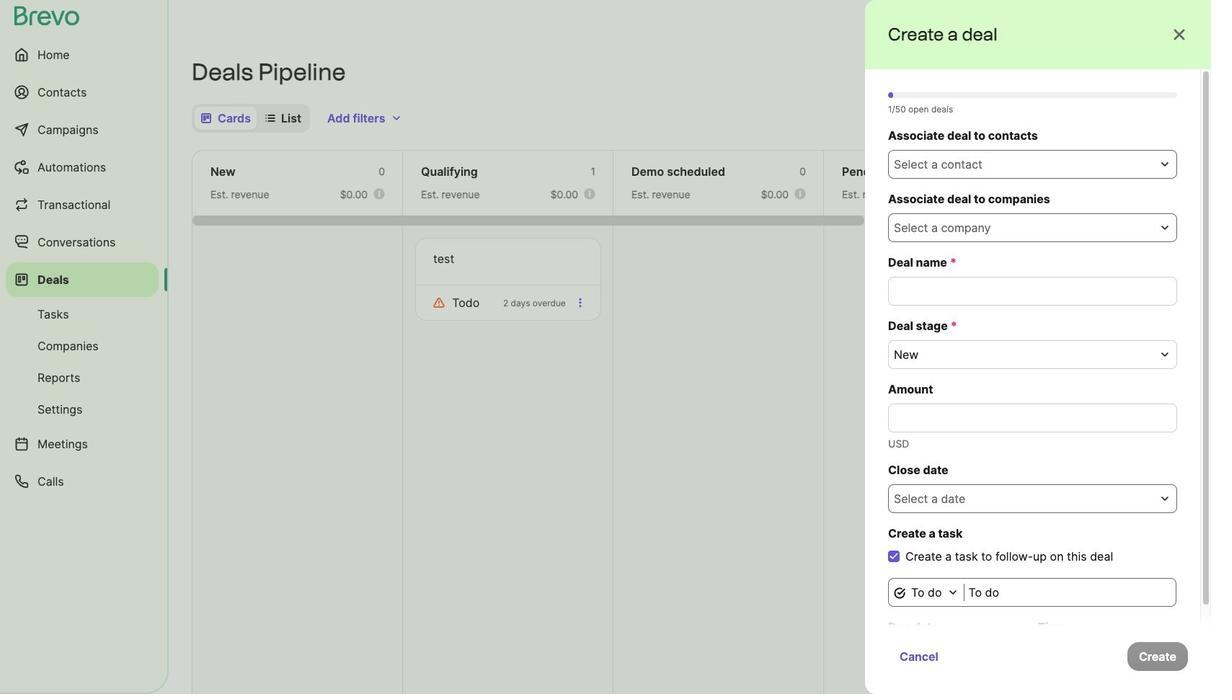 Task type: describe. For each thing, give the bounding box(es) containing it.
create a deal dialog
[[866, 0, 1212, 695]]

none text field inside 'create a deal' dialog
[[889, 277, 1178, 306]]



Task type: locate. For each thing, give the bounding box(es) containing it.
None text field
[[889, 404, 1178, 433], [964, 579, 1177, 607], [889, 404, 1178, 433], [964, 579, 1177, 607]]

Name search field
[[1059, 104, 1189, 133]]

progress bar
[[919, 63, 984, 66]]

None text field
[[889, 277, 1178, 306]]



Task type: vqa. For each thing, say whether or not it's contained in the screenshot.
'Create a deal' dialog on the right
yes



